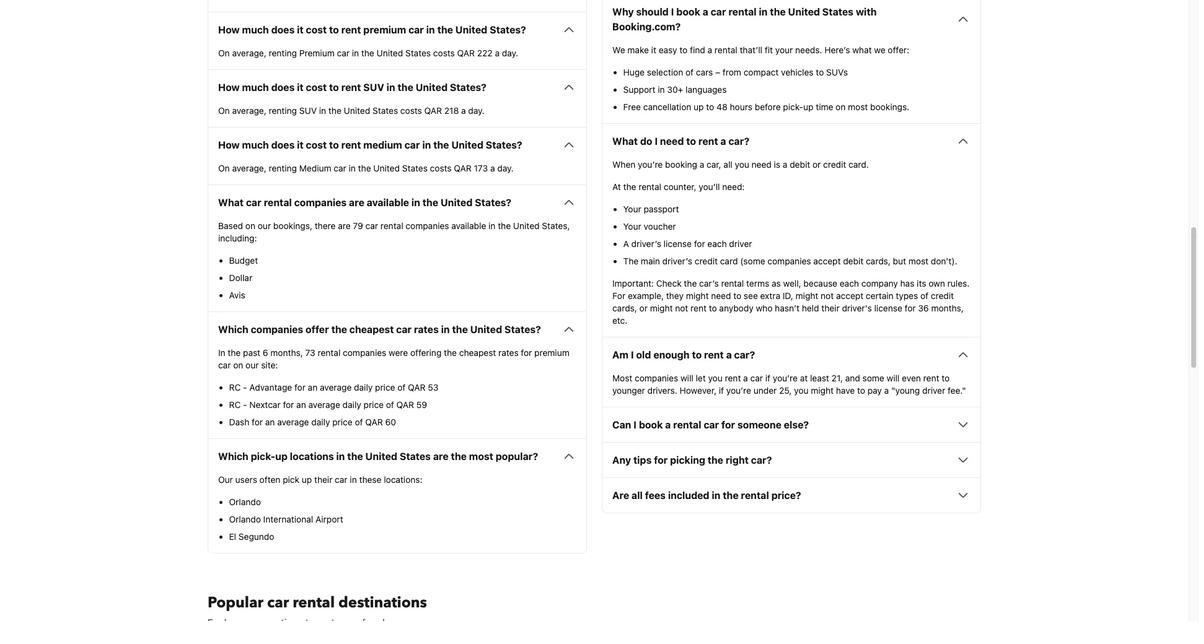 Task type: describe. For each thing, give the bounding box(es) containing it.
rent up on average, renting medium car in the united states costs qar 173 a day.
[[341, 140, 361, 151]]

a right let
[[743, 373, 748, 384]]

2 vertical spatial average
[[277, 417, 309, 428]]

languages
[[686, 84, 727, 95]]

credit inside important: check the car's rental terms as well, because each company has its own rules. for example, they might need to see extra id, might not accept certain types of credit cards, or might not rent to anybody who hasn't held their driver's license for 36 months, etc.
[[931, 291, 954, 301]]

booking
[[665, 160, 697, 170]]

for inside "in the past 6 months, 73 rental companies were offering the cheapest rates for premium car on our site:"
[[521, 348, 532, 359]]

and
[[846, 373, 860, 384]]

much for how much does it cost to rent premium car in the united states?
[[242, 24, 269, 36]]

qar 59
[[397, 400, 427, 411]]

1 vertical spatial suv
[[299, 106, 317, 116]]

card.
[[849, 160, 869, 170]]

a down the anybody
[[726, 350, 732, 361]]

states? inside dropdown button
[[490, 24, 526, 36]]

0 horizontal spatial their
[[314, 475, 333, 486]]

0 horizontal spatial driver's
[[632, 239, 661, 249]]

or inside important: check the car's rental terms as well, because each company has its own rules. for example, they might need to see extra id, might not accept certain types of credit cards, or might not rent to anybody who hasn't held their driver's license for 36 months, etc.
[[640, 303, 648, 314]]

states down how much does it cost to rent medium car in the united states? dropdown button
[[402, 163, 428, 174]]

how much does it cost to rent premium car in the united states? button
[[218, 22, 577, 37]]

are all fees included in the rental price? button
[[613, 489, 971, 504]]

least
[[810, 373, 829, 384]]

pick
[[283, 475, 299, 486]]

dash
[[229, 417, 249, 428]]

up right pick
[[302, 475, 312, 486]]

of up qar 60
[[386, 400, 394, 411]]

drivers.
[[648, 386, 677, 396]]

destinations
[[339, 594, 427, 614]]

booking.com?
[[613, 21, 681, 32]]

average, for how much does it cost to rent suv in the united states?
[[232, 106, 266, 116]]

rates inside 'dropdown button'
[[414, 324, 439, 336]]

id,
[[783, 291, 794, 301]]

on average, renting medium car in the united states costs qar 173 a day.
[[218, 163, 514, 174]]

avis
[[229, 290, 245, 301]]

a right qar 173
[[490, 163, 495, 174]]

48
[[717, 102, 728, 112]]

to left pay
[[857, 386, 865, 396]]

need inside important: check the car's rental terms as well, because each company has its own rules. for example, they might need to see extra id, might not accept certain types of credit cards, or might not rent to anybody who hasn't held their driver's license for 36 months, etc.
[[711, 291, 731, 301]]

- for advantage
[[243, 383, 247, 393]]

the inside why should i book a car rental in the united states with booking.com?
[[770, 6, 786, 18]]

suv inside how much does it cost to rent suv in the united states? dropdown button
[[363, 82, 384, 93]]

you'll
[[699, 182, 720, 192]]

states down how much does it cost to rent suv in the united states? dropdown button
[[373, 106, 398, 116]]

the inside important: check the car's rental terms as well, because each company has its own rules. for example, they might need to see extra id, might not accept certain types of credit cards, or might not rent to anybody who hasn't held their driver's license for 36 months, etc.
[[684, 279, 697, 289]]

1 vertical spatial day.
[[468, 106, 485, 116]]

in inside why should i book a car rental in the united states with booking.com?
[[759, 6, 768, 18]]

popular?
[[496, 452, 538, 463]]

for inside important: check the car's rental terms as well, because each company has its own rules. for example, they might need to see extra id, might not accept certain types of credit cards, or might not rent to anybody who hasn't held their driver's license for 36 months, etc.
[[905, 303, 916, 314]]

most for on
[[848, 102, 868, 112]]

to left find
[[680, 45, 688, 55]]

0 vertical spatial accept
[[814, 256, 841, 267]]

dash for an average daily price of qar 60
[[229, 417, 396, 428]]

qar 222
[[457, 48, 493, 58]]

states inside why should i book a car rental in the united states with booking.com?
[[823, 6, 854, 18]]

before
[[755, 102, 781, 112]]

a left car,
[[700, 160, 705, 170]]

1 vertical spatial costs
[[400, 106, 422, 116]]

cheapest inside "in the past 6 months, 73 rental companies were offering the cheapest rates for premium car on our site:"
[[459, 348, 496, 359]]

offer:
[[888, 45, 910, 55]]

might down car's
[[686, 291, 709, 301]]

these
[[359, 475, 382, 486]]

which companies offer the cheapest car rates  in the united states?
[[218, 324, 541, 336]]

on for how much does it cost to rent suv in the united states?
[[218, 106, 230, 116]]

car right the medium
[[334, 163, 346, 174]]

our inside based on our bookings, there are 79 car rental companies available in the united states, including:
[[258, 221, 271, 231]]

0 horizontal spatial you
[[708, 373, 723, 384]]

day. for how much does it cost to rent medium car in the united states?
[[497, 163, 514, 174]]

younger
[[613, 386, 645, 396]]

2 vertical spatial price
[[332, 417, 353, 428]]

we
[[874, 45, 886, 55]]

rc - advantage for an average daily price of qar 53
[[229, 383, 439, 393]]

car,
[[707, 160, 721, 170]]

does for how much does it cost to rent suv in the united states?
[[271, 82, 295, 93]]

car? for am i old enough to rent a car?
[[734, 350, 755, 361]]

states? inside 'dropdown button'
[[505, 324, 541, 336]]

average for advantage
[[320, 383, 352, 393]]

with
[[856, 6, 877, 18]]

it for how much does it cost to rent medium car in the united states?
[[297, 140, 304, 151]]

free
[[623, 102, 641, 112]]

price?
[[772, 491, 801, 502]]

1 vertical spatial you're
[[773, 373, 798, 384]]

we
[[613, 45, 625, 55]]

including:
[[218, 233, 257, 244]]

based on our bookings, there are 79 car rental companies available in the united states, including:
[[218, 221, 570, 244]]

it left easy
[[651, 45, 657, 55]]

21,
[[832, 373, 843, 384]]

right
[[726, 455, 749, 466]]

0 vertical spatial on
[[836, 102, 846, 112]]

rules.
[[948, 279, 970, 289]]

rental inside "in the past 6 months, 73 rental companies were offering the cheapest rates for premium car on our site:"
[[318, 348, 341, 359]]

i inside why should i book a car rental in the united states with booking.com?
[[671, 6, 674, 18]]

needs.
[[796, 45, 822, 55]]

a right find
[[708, 45, 712, 55]]

a down drivers.
[[665, 420, 671, 431]]

–
[[716, 67, 721, 78]]

1 vertical spatial driver's
[[663, 256, 693, 267]]

rc for rc - advantage for an average daily price of qar 53
[[229, 383, 241, 393]]

companies inside "in the past 6 months, 73 rental companies were offering the cheapest rates for premium car on our site:"
[[343, 348, 386, 359]]

cost for medium
[[306, 140, 327, 151]]

0 horizontal spatial each
[[708, 239, 727, 249]]

cheapest inside 'dropdown button'
[[350, 324, 394, 336]]

how much does it cost to rent medium car in the united states? button
[[218, 138, 577, 153]]

i right can
[[634, 420, 637, 431]]

car inside based on our bookings, there are 79 car rental companies available in the united states, including:
[[366, 221, 378, 231]]

selection
[[647, 67, 683, 78]]

any
[[613, 455, 631, 466]]

rent inside important: check the car's rental terms as well, because each company has its own rules. for example, they might need to see extra id, might not accept certain types of credit cards, or might not rent to anybody who hasn't held their driver's license for 36 months, etc.
[[691, 303, 707, 314]]

car down 'however,'
[[704, 420, 719, 431]]

most
[[613, 373, 633, 384]]

which pick-up locations in the united states are the most popular? button
[[218, 450, 577, 465]]

renting for how much does it cost to rent medium car in the united states?
[[269, 163, 297, 174]]

has
[[901, 279, 915, 289]]

- for nextcar
[[243, 400, 247, 411]]

how much does it cost to rent suv in the united states?
[[218, 82, 487, 93]]

1 horizontal spatial credit
[[823, 160, 847, 170]]

to inside dropdown button
[[329, 24, 339, 36]]

tips
[[634, 455, 652, 466]]

important:
[[613, 279, 654, 289]]

locations
[[290, 452, 334, 463]]

is
[[774, 160, 781, 170]]

on average, renting premium car in the united states costs qar 222 a day.
[[218, 48, 518, 58]]

see
[[744, 291, 758, 301]]

0 vertical spatial you're
[[638, 160, 663, 170]]

am i old enough to rent a car? button
[[613, 348, 971, 363]]

to up the booking
[[686, 136, 696, 147]]

1 horizontal spatial cards,
[[866, 256, 891, 267]]

to up the medium
[[329, 140, 339, 151]]

are inside dropdown button
[[349, 197, 364, 208]]

does for how much does it cost to rent medium car in the united states?
[[271, 140, 295, 151]]

locations:
[[384, 475, 423, 486]]

in
[[218, 348, 225, 359]]

can i book a rental car for someone else? button
[[613, 418, 971, 433]]

its
[[917, 279, 927, 289]]

pay
[[868, 386, 882, 396]]

some
[[863, 373, 885, 384]]

companies inside 'dropdown button'
[[251, 324, 303, 336]]

why should i book a car rental in the united states with booking.com?
[[613, 6, 877, 32]]

rent up car,
[[699, 136, 718, 147]]

qar 218
[[424, 106, 459, 116]]

are
[[613, 491, 629, 502]]

of left cars
[[686, 67, 694, 78]]

from
[[723, 67, 742, 78]]

states inside dropdown button
[[400, 452, 431, 463]]

what do i need to rent a car? button
[[613, 134, 971, 149]]

daily for qar 53
[[354, 383, 373, 393]]

1 horizontal spatial debit
[[843, 256, 864, 267]]

a right the qar 222
[[495, 48, 500, 58]]

card
[[720, 256, 738, 267]]

rent right let
[[725, 373, 741, 384]]

we make it easy to find a rental that'll fit your needs. here's what we offer:
[[613, 45, 910, 55]]

0 horizontal spatial an
[[265, 417, 275, 428]]

rent up on average, renting suv in the united states costs qar 218 a day.
[[341, 82, 361, 93]]

car left these
[[335, 475, 348, 486]]

0 vertical spatial license
[[664, 239, 692, 249]]

huge
[[623, 67, 645, 78]]

their inside important: check the car's rental terms as well, because each company has its own rules. for example, they might need to see extra id, might not accept certain types of credit cards, or might not rent to anybody who hasn't held their driver's license for 36 months, etc.
[[822, 303, 840, 314]]

1 vertical spatial not
[[675, 303, 688, 314]]

but
[[893, 256, 906, 267]]

average for nextcar
[[308, 400, 340, 411]]

what
[[853, 45, 872, 55]]

2 vertical spatial daily
[[311, 417, 330, 428]]

0 vertical spatial driver
[[729, 239, 752, 249]]

car inside "in the past 6 months, 73 rental companies were offering the cheapest rates for premium car on our site:"
[[218, 360, 231, 371]]

1 horizontal spatial pick-
[[783, 102, 804, 112]]

car inside most companies will let you rent a car if you're at least 21, and some will even rent to younger drivers. however, if you're under 25, you might have to pay a "young driver fee."
[[751, 373, 763, 384]]

states down the how much does it cost to rent premium car in the united states? dropdown button
[[405, 48, 431, 58]]

site:
[[261, 360, 278, 371]]

rent up let
[[704, 350, 724, 361]]

73
[[305, 348, 315, 359]]

rental inside based on our bookings, there are 79 car rental companies available in the united states, including:
[[381, 221, 403, 231]]

renting for how much does it cost to rent suv in the united states?
[[269, 106, 297, 116]]

2 vertical spatial you're
[[727, 386, 751, 396]]

medium
[[299, 163, 331, 174]]

to up the anybody
[[734, 291, 742, 301]]

dollar
[[229, 273, 252, 284]]

can i book a rental car for someone else?
[[613, 420, 809, 431]]

any tips for picking the right car? button
[[613, 453, 971, 468]]

average, for how much does it cost to rent medium car in the united states?
[[232, 163, 266, 174]]

car inside why should i book a car rental in the united states with booking.com?
[[711, 6, 726, 18]]

car right medium
[[405, 140, 420, 151]]

car right premium
[[337, 48, 350, 58]]

how much does it cost to rent premium car in the united states?
[[218, 24, 526, 36]]

your
[[775, 45, 793, 55]]

car right popular
[[267, 594, 289, 614]]

a right qar 218
[[461, 106, 466, 116]]

up inside dropdown button
[[275, 452, 288, 463]]

included
[[668, 491, 710, 502]]

to up let
[[692, 350, 702, 361]]

which pick-up locations in the united states are the most popular?
[[218, 452, 538, 463]]

states,
[[542, 221, 570, 231]]

that'll
[[740, 45, 763, 55]]

of inside important: check the car's rental terms as well, because each company has its own rules. for example, they might need to see extra id, might not accept certain types of credit cards, or might not rent to anybody who hasn't held their driver's license for 36 months, etc.
[[921, 291, 929, 301]]

to left the anybody
[[709, 303, 717, 314]]

1 horizontal spatial not
[[821, 291, 834, 301]]

most inside dropdown button
[[469, 452, 493, 463]]

need inside what do i need to rent a car? dropdown button
[[660, 136, 684, 147]]

much for how much does it cost to rent suv in the united states?
[[242, 82, 269, 93]]

1 horizontal spatial if
[[766, 373, 771, 384]]

are inside dropdown button
[[433, 452, 449, 463]]

the main driver's credit card (some companies accept debit cards, but most don't).
[[623, 256, 958, 267]]

need:
[[722, 182, 745, 192]]

premium inside dropdown button
[[363, 24, 406, 36]]

airport
[[316, 515, 343, 525]]

0 vertical spatial all
[[724, 160, 733, 170]]

however,
[[680, 386, 717, 396]]

well,
[[783, 279, 801, 289]]

might up held
[[796, 291, 819, 301]]

how for how much does it cost to rent medium car in the united states?
[[218, 140, 240, 151]]

orlando for orlando
[[229, 497, 261, 508]]

(some
[[740, 256, 765, 267]]

cost for premium
[[306, 24, 327, 36]]

cost for suv
[[306, 82, 327, 93]]

costs for medium
[[430, 163, 452, 174]]

there
[[315, 221, 336, 231]]



Task type: vqa. For each thing, say whether or not it's contained in the screenshot.


Task type: locate. For each thing, give the bounding box(es) containing it.
to up "fee.""
[[942, 373, 950, 384]]

when
[[613, 160, 636, 170]]

anybody
[[719, 303, 754, 314]]

someone
[[738, 420, 782, 431]]

voucher
[[644, 222, 676, 232]]

suv up on average, renting suv in the united states costs qar 218 a day.
[[363, 82, 384, 93]]

you down at
[[794, 386, 809, 396]]

average, for how much does it cost to rent premium car in the united states?
[[232, 48, 266, 58]]

or down example,
[[640, 303, 648, 314]]

1 horizontal spatial you're
[[727, 386, 751, 396]]

daily for qar 59
[[343, 400, 361, 411]]

does inside the how much does it cost to rent premium car in the united states? dropdown button
[[271, 24, 295, 36]]

as
[[772, 279, 781, 289]]

each
[[708, 239, 727, 249], [840, 279, 859, 289]]

day. right qar 218
[[468, 106, 485, 116]]

2 - from the top
[[243, 400, 247, 411]]

average down rc - advantage for an average daily price of qar 53
[[308, 400, 340, 411]]

0 horizontal spatial suv
[[299, 106, 317, 116]]

united inside 'dropdown button'
[[470, 324, 502, 336]]

on inside "in the past 6 months, 73 rental companies were offering the cheapest rates for premium car on our site:"
[[233, 360, 243, 371]]

our
[[218, 475, 233, 486]]

cards, left "but"
[[866, 256, 891, 267]]

0 horizontal spatial months,
[[271, 348, 303, 359]]

3 how from the top
[[218, 140, 240, 151]]

fees
[[645, 491, 666, 502]]

bookings,
[[273, 221, 312, 231]]

how much does it cost to rent suv in the united states? button
[[218, 80, 577, 95]]

have
[[836, 386, 855, 396]]

how inside how much does it cost to rent medium car in the united states? dropdown button
[[218, 140, 240, 151]]

for
[[613, 291, 626, 301]]

hours
[[730, 102, 753, 112]]

might down the least
[[811, 386, 834, 396]]

of
[[686, 67, 694, 78], [921, 291, 929, 301], [398, 383, 406, 393], [386, 400, 394, 411], [355, 417, 363, 428]]

0 vertical spatial rates
[[414, 324, 439, 336]]

i right should
[[671, 6, 674, 18]]

you're up 25,
[[773, 373, 798, 384]]

i left old
[[631, 350, 634, 361]]

day. right qar 173
[[497, 163, 514, 174]]

0 vertical spatial average
[[320, 383, 352, 393]]

our down past
[[246, 360, 259, 371]]

1 vertical spatial credit
[[695, 256, 718, 267]]

0 vertical spatial -
[[243, 383, 247, 393]]

does inside how much does it cost to rent medium car in the united states? dropdown button
[[271, 140, 295, 151]]

are inside based on our bookings, there are 79 car rental companies available in the united states, including:
[[338, 221, 351, 231]]

car? inside 'any tips for picking the right car?' dropdown button
[[751, 455, 772, 466]]

0 horizontal spatial on
[[233, 360, 243, 371]]

1 orlando from the top
[[229, 497, 261, 508]]

not down they
[[675, 303, 688, 314]]

an for advantage
[[308, 383, 318, 393]]

i right do
[[655, 136, 658, 147]]

offer
[[306, 324, 329, 336]]

1 vertical spatial accept
[[836, 291, 864, 301]]

a
[[623, 239, 629, 249]]

0 horizontal spatial premium
[[363, 24, 406, 36]]

of left qar 60
[[355, 417, 363, 428]]

1 which from the top
[[218, 324, 249, 336]]

how for how much does it cost to rent suv in the united states?
[[218, 82, 240, 93]]

2 vertical spatial you
[[794, 386, 809, 396]]

1 vertical spatial daily
[[343, 400, 361, 411]]

rc - nextcar for an average daily price of qar 59
[[229, 400, 427, 411]]

1 horizontal spatial suv
[[363, 82, 384, 93]]

any tips for picking the right car?
[[613, 455, 772, 466]]

1 average, from the top
[[232, 48, 266, 58]]

0 vertical spatial debit
[[790, 160, 810, 170]]

0 vertical spatial most
[[848, 102, 868, 112]]

1 horizontal spatial rates
[[499, 348, 519, 359]]

daily down rc - nextcar for an average daily price of qar 59
[[311, 417, 330, 428]]

book right should
[[677, 6, 701, 18]]

a up car,
[[721, 136, 726, 147]]

car? up when you're booking a car, all you need is a debit or credit card.
[[729, 136, 750, 147]]

0 vertical spatial renting
[[269, 48, 297, 58]]

car? inside what do i need to rent a car? dropdown button
[[729, 136, 750, 147]]

3 average, from the top
[[232, 163, 266, 174]]

it for how much does it cost to rent suv in the united states?
[[297, 82, 304, 93]]

2 on from the top
[[218, 106, 230, 116]]

in inside based on our bookings, there are 79 car rental companies available in the united states, including:
[[489, 221, 496, 231]]

2 renting from the top
[[269, 106, 297, 116]]

a inside why should i book a car rental in the united states with booking.com?
[[703, 6, 709, 18]]

0 vertical spatial or
[[813, 160, 821, 170]]

each up driver's
[[840, 279, 859, 289]]

up left time
[[804, 102, 814, 112]]

which for which companies offer the cheapest car rates  in the united states?
[[218, 324, 249, 336]]

costs down how much does it cost to rent suv in the united states? dropdown button
[[400, 106, 422, 116]]

most companies will let you rent a car if you're at least 21, and some will even rent to younger drivers. however, if you're under 25, you might have to pay a "young driver fee."
[[613, 373, 966, 396]]

need left is
[[752, 160, 772, 170]]

1 vertical spatial need
[[752, 160, 772, 170]]

hasn't
[[775, 303, 800, 314]]

car down in
[[218, 360, 231, 371]]

available inside based on our bookings, there are 79 car rental companies available in the united states, including:
[[452, 221, 486, 231]]

2 vertical spatial average,
[[232, 163, 266, 174]]

what for what do i need to rent a car?
[[613, 136, 638, 147]]

orlando up el segundo
[[229, 515, 261, 525]]

0 vertical spatial rc
[[229, 383, 241, 393]]

2 rc from the top
[[229, 400, 241, 411]]

0 vertical spatial premium
[[363, 24, 406, 36]]

1 vertical spatial orlando
[[229, 515, 261, 525]]

if
[[766, 373, 771, 384], [719, 386, 724, 396]]

6
[[263, 348, 268, 359]]

which inside 'dropdown button'
[[218, 324, 249, 336]]

3 much from the top
[[242, 140, 269, 151]]

car inside 'dropdown button'
[[396, 324, 412, 336]]

el segundo
[[229, 532, 274, 543]]

2 vertical spatial car?
[[751, 455, 772, 466]]

most left bookings.
[[848, 102, 868, 112]]

extra
[[760, 291, 781, 301]]

companies down which companies offer the cheapest car rates  in the united states?
[[343, 348, 386, 359]]

0 vertical spatial day.
[[502, 48, 518, 58]]

cheapest up "were"
[[350, 324, 394, 336]]

in inside 'dropdown button'
[[441, 324, 450, 336]]

companies inside dropdown button
[[294, 197, 347, 208]]

our users often pick up their car in these locations:
[[218, 475, 423, 486]]

does inside how much does it cost to rent suv in the united states? dropdown button
[[271, 82, 295, 93]]

make
[[628, 45, 649, 55]]

companies up 6
[[251, 324, 303, 336]]

will
[[681, 373, 694, 384], [887, 373, 900, 384]]

it inside dropdown button
[[297, 24, 304, 36]]

car? for what do i need to rent a car?
[[729, 136, 750, 147]]

3 renting from the top
[[269, 163, 297, 174]]

2 vertical spatial credit
[[931, 291, 954, 301]]

book inside why should i book a car rental in the united states with booking.com?
[[677, 6, 701, 18]]

1 - from the top
[[243, 383, 247, 393]]

driver up the card
[[729, 239, 752, 249]]

months, inside important: check the car's rental terms as well, because each company has its own rules. for example, they might need to see extra id, might not accept certain types of credit cards, or might not rent to anybody who hasn't held their driver's license for 36 months, etc.
[[932, 303, 964, 314]]

available inside dropdown button
[[367, 197, 409, 208]]

0 vertical spatial average,
[[232, 48, 266, 58]]

cheapest right the offering
[[459, 348, 496, 359]]

pick- inside dropdown button
[[251, 452, 275, 463]]

1 horizontal spatial on
[[245, 221, 255, 231]]

credit down own
[[931, 291, 954, 301]]

companies inside most companies will let you rent a car if you're at least 21, and some will even rent to younger drivers. however, if you're under 25, you might have to pay a "young driver fee."
[[635, 373, 678, 384]]

passport
[[644, 204, 679, 215]]

rates inside "in the past 6 months, 73 rental companies were offering the cheapest rates for premium car on our site:"
[[499, 348, 519, 359]]

to left suvs
[[816, 67, 824, 78]]

companies inside based on our bookings, there are 79 car rental companies available in the united states, including:
[[406, 221, 449, 231]]

an for nextcar
[[296, 400, 306, 411]]

rc for rc - nextcar for an average daily price of qar 59
[[229, 400, 241, 411]]

1 renting from the top
[[269, 48, 297, 58]]

0 vertical spatial an
[[308, 383, 318, 393]]

to up on average, renting suv in the united states costs qar 218 a day.
[[329, 82, 339, 93]]

on for how much does it cost to rent premium car in the united states?
[[218, 48, 230, 58]]

2 does from the top
[[271, 82, 295, 93]]

does for how much does it cost to rent premium car in the united states?
[[271, 24, 295, 36]]

price for qar 59
[[364, 400, 384, 411]]

2 vertical spatial an
[[265, 417, 275, 428]]

0 vertical spatial orlando
[[229, 497, 261, 508]]

3 does from the top
[[271, 140, 295, 151]]

0 horizontal spatial not
[[675, 303, 688, 314]]

cards, inside important: check the car's rental terms as well, because each company has its own rules. for example, they might need to see extra id, might not accept certain types of credit cards, or might not rent to anybody who hasn't held their driver's license for 36 months, etc.
[[613, 303, 637, 314]]

costs for premium
[[433, 48, 455, 58]]

0 vertical spatial much
[[242, 24, 269, 36]]

even
[[902, 373, 921, 384]]

premium inside "in the past 6 months, 73 rental companies were offering the cheapest rates for premium car on our site:"
[[535, 348, 570, 359]]

2 horizontal spatial you're
[[773, 373, 798, 384]]

1 vertical spatial license
[[875, 303, 903, 314]]

2 average, from the top
[[232, 106, 266, 116]]

car? inside am i old enough to rent a car? dropdown button
[[734, 350, 755, 361]]

0 vertical spatial their
[[822, 303, 840, 314]]

1 vertical spatial what
[[218, 197, 244, 208]]

popular
[[208, 594, 264, 614]]

car?
[[729, 136, 750, 147], [734, 350, 755, 361], [751, 455, 772, 466]]

united inside why should i book a car rental in the united states with booking.com?
[[788, 6, 820, 18]]

your up a
[[623, 222, 642, 232]]

0 horizontal spatial book
[[639, 420, 663, 431]]

2 cost from the top
[[306, 82, 327, 93]]

2 vertical spatial cost
[[306, 140, 327, 151]]

which inside dropdown button
[[218, 452, 249, 463]]

0 horizontal spatial driver
[[729, 239, 752, 249]]

2 horizontal spatial on
[[836, 102, 846, 112]]

a right pay
[[885, 386, 889, 396]]

how inside how much does it cost to rent suv in the united states? dropdown button
[[218, 82, 240, 93]]

much inside how much does it cost to rent suv in the united states? dropdown button
[[242, 82, 269, 93]]

el
[[229, 532, 236, 543]]

1 vertical spatial debit
[[843, 256, 864, 267]]

2 much from the top
[[242, 82, 269, 93]]

often
[[260, 475, 281, 486]]

car up we make it easy to find a rental that'll fit your needs. here's what we offer:
[[711, 6, 726, 18]]

your up your voucher
[[623, 204, 642, 215]]

car? up under
[[734, 350, 755, 361]]

can
[[613, 420, 631, 431]]

companies up well,
[[768, 256, 811, 267]]

etc.
[[613, 316, 628, 326]]

suv
[[363, 82, 384, 93], [299, 106, 317, 116]]

2 orlando from the top
[[229, 515, 261, 525]]

on up including:
[[245, 221, 255, 231]]

0 vertical spatial if
[[766, 373, 771, 384]]

2 vertical spatial are
[[433, 452, 449, 463]]

day. right the qar 222
[[502, 48, 518, 58]]

0 horizontal spatial you're
[[638, 160, 663, 170]]

daily up qar 60
[[354, 383, 373, 393]]

2 vertical spatial day.
[[497, 163, 514, 174]]

rental inside why should i book a car rental in the united states with booking.com?
[[729, 6, 757, 18]]

on inside based on our bookings, there are 79 car rental companies available in the united states, including:
[[245, 221, 255, 231]]

how inside dropdown button
[[218, 24, 240, 36]]

price for qar 53
[[375, 383, 395, 393]]

are
[[349, 197, 364, 208], [338, 221, 351, 231], [433, 452, 449, 463]]

1 horizontal spatial what
[[613, 136, 638, 147]]

2 horizontal spatial need
[[752, 160, 772, 170]]

costs left qar 173
[[430, 163, 452, 174]]

much for how much does it cost to rent medium car in the united states?
[[242, 140, 269, 151]]

1 vertical spatial or
[[640, 303, 648, 314]]

day. for how much does it cost to rent premium car in the united states?
[[502, 48, 518, 58]]

2 horizontal spatial an
[[308, 383, 318, 393]]

1 horizontal spatial will
[[887, 373, 900, 384]]

car up under
[[751, 373, 763, 384]]

0 vertical spatial available
[[367, 197, 409, 208]]

1 vertical spatial -
[[243, 400, 247, 411]]

- up dash
[[243, 400, 247, 411]]

1 on from the top
[[218, 48, 230, 58]]

1 will from the left
[[681, 373, 694, 384]]

most for but
[[909, 256, 929, 267]]

driver's down 'a driver's license for each driver'
[[663, 256, 693, 267]]

1 vertical spatial on
[[245, 221, 255, 231]]

our inside "in the past 6 months, 73 rental companies were offering the cheapest rates for premium car on our site:"
[[246, 360, 259, 371]]

up down languages
[[694, 102, 704, 112]]

companies
[[294, 197, 347, 208], [406, 221, 449, 231], [768, 256, 811, 267], [251, 324, 303, 336], [343, 348, 386, 359], [635, 373, 678, 384]]

0 vertical spatial cost
[[306, 24, 327, 36]]

what for what car rental companies are available in the united states?
[[218, 197, 244, 208]]

debit up company
[[843, 256, 864, 267]]

past
[[243, 348, 260, 359]]

1 vertical spatial average,
[[232, 106, 266, 116]]

each inside important: check the car's rental terms as well, because each company has its own rules. for example, they might need to see extra id, might not accept certain types of credit cards, or might not rent to anybody who hasn't held their driver's license for 36 months, etc.
[[840, 279, 859, 289]]

0 vertical spatial pick-
[[783, 102, 804, 112]]

1 much from the top
[[242, 24, 269, 36]]

car inside dropdown button
[[409, 24, 424, 36]]

need up the booking
[[660, 136, 684, 147]]

might down they
[[650, 303, 673, 314]]

1 vertical spatial you
[[708, 373, 723, 384]]

0 vertical spatial not
[[821, 291, 834, 301]]

united inside based on our bookings, there are 79 car rental companies available in the united states, including:
[[513, 221, 540, 231]]

cheapest
[[350, 324, 394, 336], [459, 348, 496, 359]]

accept inside important: check the car's rental terms as well, because each company has its own rules. for example, they might need to see extra id, might not accept certain types of credit cards, or might not rent to anybody who hasn't held their driver's license for 36 months, etc.
[[836, 291, 864, 301]]

1 vertical spatial if
[[719, 386, 724, 396]]

the inside based on our bookings, there are 79 car rental companies available in the united states, including:
[[498, 221, 511, 231]]

3 cost from the top
[[306, 140, 327, 151]]

here's
[[825, 45, 850, 55]]

which up in
[[218, 324, 249, 336]]

it down premium
[[297, 82, 304, 93]]

cost inside dropdown button
[[306, 24, 327, 36]]

you right let
[[708, 373, 723, 384]]

3 on from the top
[[218, 163, 230, 174]]

it up premium
[[297, 24, 304, 36]]

0 vertical spatial costs
[[433, 48, 455, 58]]

1 how from the top
[[218, 24, 240, 36]]

0 horizontal spatial if
[[719, 386, 724, 396]]

months, inside "in the past 6 months, 73 rental companies were offering the cheapest rates for premium car on our site:"
[[271, 348, 303, 359]]

will up "young
[[887, 373, 900, 384]]

1 vertical spatial driver
[[923, 386, 946, 396]]

rent
[[341, 24, 361, 36], [341, 82, 361, 93], [699, 136, 718, 147], [341, 140, 361, 151], [691, 303, 707, 314], [704, 350, 724, 361], [725, 373, 741, 384], [924, 373, 940, 384]]

international
[[263, 515, 313, 525]]

premium
[[299, 48, 335, 58]]

cars
[[696, 67, 713, 78]]

2 vertical spatial need
[[711, 291, 731, 301]]

1 cost from the top
[[306, 24, 327, 36]]

do
[[640, 136, 653, 147]]

because
[[804, 279, 838, 289]]

budget
[[229, 256, 258, 266]]

driver inside most companies will let you rent a car if you're at least 21, and some will even rent to younger drivers. however, if you're under 25, you might have to pay a "young driver fee."
[[923, 386, 946, 396]]

in the past 6 months, 73 rental companies were offering the cheapest rates for premium car on our site:
[[218, 348, 570, 371]]

average down nextcar
[[277, 417, 309, 428]]

am i old enough to rent a car?
[[613, 350, 755, 361]]

0 vertical spatial need
[[660, 136, 684, 147]]

not down the because
[[821, 291, 834, 301]]

orlando for orlando international airport
[[229, 515, 261, 525]]

all inside dropdown button
[[632, 491, 643, 502]]

2 horizontal spatial you
[[794, 386, 809, 396]]

suv down how much does it cost to rent suv in the united states?
[[299, 106, 317, 116]]

support in 30+ languages
[[623, 84, 727, 95]]

cost up the medium
[[306, 140, 327, 151]]

an up rc - nextcar for an average daily price of qar 59
[[308, 383, 318, 393]]

a right is
[[783, 160, 788, 170]]

their down locations
[[314, 475, 333, 486]]

0 vertical spatial daily
[[354, 383, 373, 393]]

up
[[694, 102, 704, 112], [804, 102, 814, 112], [275, 452, 288, 463], [302, 475, 312, 486]]

your for your voucher
[[623, 222, 642, 232]]

up up pick
[[275, 452, 288, 463]]

orlando down users
[[229, 497, 261, 508]]

rental
[[729, 6, 757, 18], [715, 45, 738, 55], [639, 182, 662, 192], [264, 197, 292, 208], [381, 221, 403, 231], [721, 279, 744, 289], [318, 348, 341, 359], [673, 420, 702, 431], [741, 491, 769, 502], [293, 594, 335, 614]]

car up including:
[[246, 197, 261, 208]]

need
[[660, 136, 684, 147], [752, 160, 772, 170], [711, 291, 731, 301]]

your for your passport
[[623, 204, 642, 215]]

0 vertical spatial credit
[[823, 160, 847, 170]]

1 horizontal spatial you
[[735, 160, 750, 170]]

all right car,
[[724, 160, 733, 170]]

to left 48
[[706, 102, 714, 112]]

2 which from the top
[[218, 452, 249, 463]]

states
[[823, 6, 854, 18], [405, 48, 431, 58], [373, 106, 398, 116], [402, 163, 428, 174], [400, 452, 431, 463]]

2 how from the top
[[218, 82, 240, 93]]

2 will from the left
[[887, 373, 900, 384]]

1 horizontal spatial need
[[711, 291, 731, 301]]

79
[[353, 221, 363, 231]]

1 horizontal spatial premium
[[535, 348, 570, 359]]

1 rc from the top
[[229, 383, 241, 393]]

license down voucher
[[664, 239, 692, 249]]

1 horizontal spatial license
[[875, 303, 903, 314]]

license inside important: check the car's rental terms as well, because each company has its own rules. for example, they might need to see extra id, might not accept certain types of credit cards, or might not rent to anybody who hasn't held their driver's license for 36 months, etc.
[[875, 303, 903, 314]]

their right held
[[822, 303, 840, 314]]

of up qar 59
[[398, 383, 406, 393]]

2 vertical spatial most
[[469, 452, 493, 463]]

2 horizontal spatial most
[[909, 256, 929, 267]]

it for how much does it cost to rent premium car in the united states?
[[297, 24, 304, 36]]

0 vertical spatial our
[[258, 221, 271, 231]]

on
[[218, 48, 230, 58], [218, 106, 230, 116], [218, 163, 230, 174]]

2 your from the top
[[623, 222, 642, 232]]

rent right even
[[924, 373, 940, 384]]

medium
[[363, 140, 402, 151]]

0 horizontal spatial license
[[664, 239, 692, 249]]

for
[[694, 239, 705, 249], [905, 303, 916, 314], [521, 348, 532, 359], [294, 383, 306, 393], [283, 400, 294, 411], [252, 417, 263, 428], [722, 420, 735, 431], [654, 455, 668, 466]]

driver's down your voucher
[[632, 239, 661, 249]]

you're
[[638, 160, 663, 170], [773, 373, 798, 384], [727, 386, 751, 396]]

renting for how much does it cost to rent premium car in the united states?
[[269, 48, 297, 58]]

might inside most companies will let you rent a car if you're at least 21, and some will even rent to younger drivers. however, if you're under 25, you might have to pay a "young driver fee."
[[811, 386, 834, 396]]

0 vertical spatial price
[[375, 383, 395, 393]]

1 vertical spatial does
[[271, 82, 295, 93]]

of up 36
[[921, 291, 929, 301]]

states left with at right top
[[823, 6, 854, 18]]

driver's
[[842, 303, 872, 314]]

rent inside dropdown button
[[341, 24, 361, 36]]

costs left the qar 222
[[433, 48, 455, 58]]

much inside the how much does it cost to rent premium car in the united states? dropdown button
[[242, 24, 269, 36]]

1 vertical spatial average
[[308, 400, 340, 411]]

which
[[218, 324, 249, 336], [218, 452, 249, 463]]

car's
[[699, 279, 719, 289]]

1 your from the top
[[623, 204, 642, 215]]

rental inside important: check the car's rental terms as well, because each company has its own rules. for example, they might need to see extra id, might not accept certain types of credit cards, or might not rent to anybody who hasn't held their driver's license for 36 months, etc.
[[721, 279, 744, 289]]

1 vertical spatial book
[[639, 420, 663, 431]]

months, up the site:
[[271, 348, 303, 359]]

how for how much does it cost to rent premium car in the united states?
[[218, 24, 240, 36]]

our left bookings,
[[258, 221, 271, 231]]

1 does from the top
[[271, 24, 295, 36]]

car up on average, renting premium car in the united states costs qar 222 a day.
[[409, 24, 424, 36]]

held
[[802, 303, 819, 314]]

which companies offer the cheapest car rates  in the united states? button
[[218, 323, 577, 337]]

find
[[690, 45, 705, 55]]

36
[[918, 303, 929, 314]]

0 horizontal spatial all
[[632, 491, 643, 502]]

1 vertical spatial much
[[242, 82, 269, 93]]

an up dash for an average daily price of qar 60
[[296, 400, 306, 411]]

1 horizontal spatial all
[[724, 160, 733, 170]]

1 horizontal spatial months,
[[932, 303, 964, 314]]

1 horizontal spatial driver's
[[663, 256, 693, 267]]

types
[[896, 291, 918, 301]]

daily down rc - advantage for an average daily price of qar 53
[[343, 400, 361, 411]]

0 vertical spatial suv
[[363, 82, 384, 93]]

1 vertical spatial cheapest
[[459, 348, 496, 359]]

which for which pick-up locations in the united states are the most popular?
[[218, 452, 249, 463]]

car up "were"
[[396, 324, 412, 336]]

support
[[623, 84, 656, 95]]

1 vertical spatial on
[[218, 106, 230, 116]]

on for how much does it cost to rent medium car in the united states?
[[218, 163, 230, 174]]

much inside how much does it cost to rent medium car in the united states? dropdown button
[[242, 140, 269, 151]]



